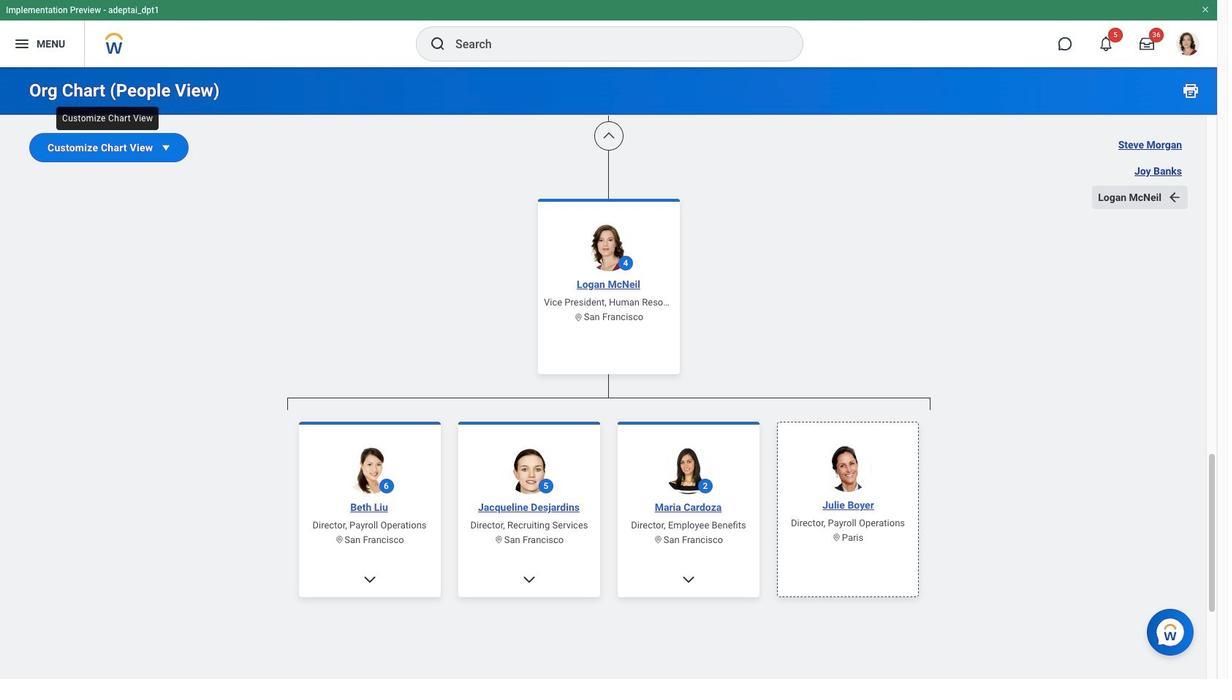 Task type: describe. For each thing, give the bounding box(es) containing it.
justify image
[[13, 35, 31, 53]]

search image
[[429, 35, 447, 53]]

logan mcneil, logan mcneil, 4 direct reports element
[[287, 410, 931, 680]]

Search Workday  search field
[[456, 28, 773, 60]]

inbox large image
[[1140, 37, 1155, 51]]

print org chart image
[[1183, 82, 1200, 99]]

chevron up image
[[602, 129, 616, 143]]

1 chevron down image from the left
[[362, 572, 377, 587]]

close environment banner image
[[1202, 5, 1211, 14]]



Task type: vqa. For each thing, say whether or not it's contained in the screenshot.
Logan McNeil, Logan McNeil, 4 Direct Reports element
yes



Task type: locate. For each thing, give the bounding box(es) containing it.
0 horizontal spatial chevron down image
[[362, 572, 377, 587]]

1 horizontal spatial chevron down image
[[522, 572, 537, 587]]

location image
[[833, 533, 842, 543]]

main content
[[0, 0, 1218, 680]]

3 chevron down image from the left
[[681, 572, 696, 587]]

chevron down image
[[362, 572, 377, 587], [522, 572, 537, 587], [681, 572, 696, 587]]

banner
[[0, 0, 1218, 67]]

tooltip
[[53, 104, 162, 133]]

profile logan mcneil image
[[1177, 32, 1200, 59]]

2 horizontal spatial chevron down image
[[681, 572, 696, 587]]

2 chevron down image from the left
[[522, 572, 537, 587]]

notifications large image
[[1099, 37, 1114, 51]]

caret down image
[[159, 140, 174, 155]]

location image
[[574, 312, 584, 322], [335, 535, 345, 545], [495, 535, 504, 545], [654, 535, 664, 545]]

arrow left image
[[1168, 190, 1183, 205]]



